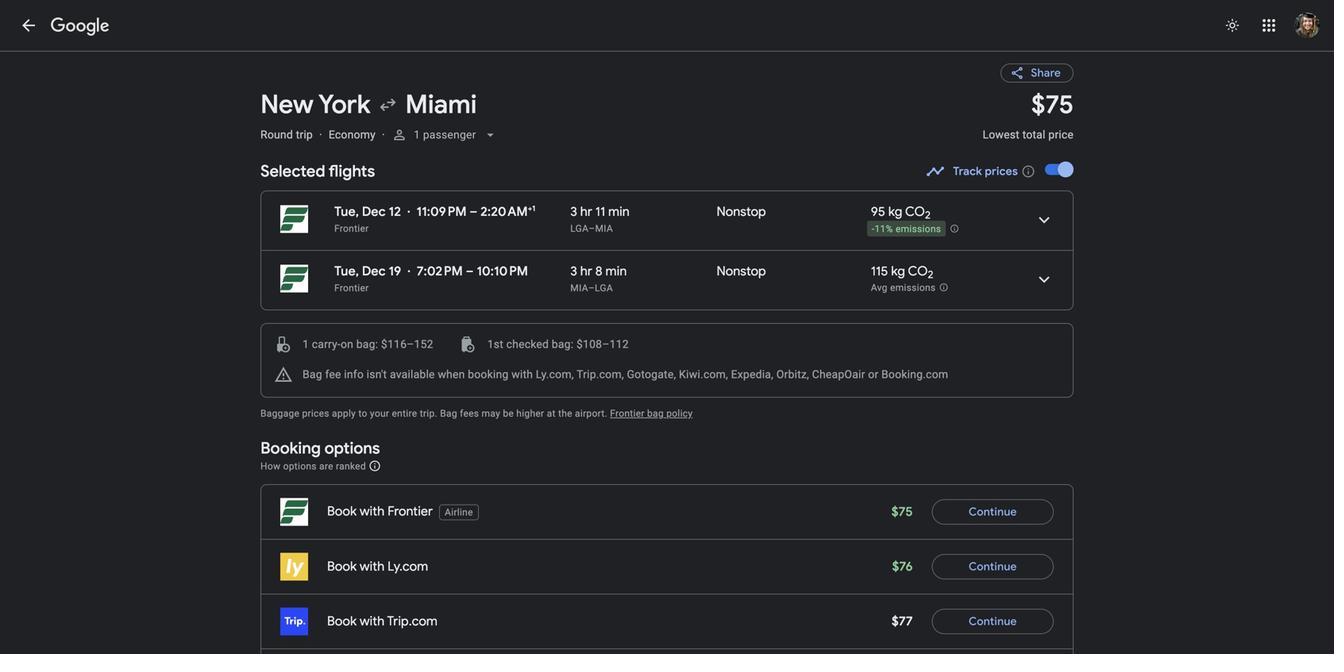 Task type: locate. For each thing, give the bounding box(es) containing it.
2 up avg emissions
[[928, 268, 933, 282]]

expedia,
[[731, 368, 773, 381]]

75 us dollars element
[[1031, 89, 1074, 121]]

2 up -11% emissions
[[925, 209, 931, 222]]

1 vertical spatial co
[[908, 263, 928, 280]]

0 vertical spatial co
[[905, 204, 925, 220]]

options down booking
[[283, 461, 317, 472]]

$75
[[1031, 89, 1074, 121], [891, 504, 913, 520]]

kg
[[888, 204, 902, 220], [891, 263, 905, 280]]

hr
[[580, 204, 592, 220], [580, 263, 592, 280]]

1 vertical spatial book
[[327, 559, 357, 575]]

1 horizontal spatial mia
[[595, 223, 613, 234]]

1 bag: from the left
[[356, 338, 378, 351]]

departing flight on tuesday, december 12. leaves laguardia airport at 11:09 pm on tuesday, december 12 and arrives at miami international airport at 2:20 am on wednesday, december 13. element
[[334, 204, 535, 220]]

2 nonstop flight. element from the top
[[717, 263, 766, 282]]

1 vertical spatial 3
[[570, 263, 577, 280]]

0 vertical spatial 1
[[414, 128, 420, 141]]

dec for 12
[[362, 204, 386, 220]]

tue, dec 19
[[334, 263, 401, 280]]

None text field
[[983, 89, 1074, 156]]

2 inside 115 kg co 2
[[928, 268, 933, 282]]

$76
[[892, 559, 913, 575]]

2 inside 95 kg co 2
[[925, 209, 931, 222]]

1 vertical spatial lga
[[595, 283, 613, 294]]

 image right economy
[[382, 128, 385, 141]]

main content
[[260, 51, 1085, 654]]

2 3 from the top
[[570, 263, 577, 280]]

checked
[[506, 338, 549, 351]]

with for ly.com
[[360, 559, 385, 575]]

$75 up the "price"
[[1031, 89, 1074, 121]]

1 vertical spatial hr
[[580, 263, 592, 280]]

1 for 1 carry-on bag: $116–152
[[303, 338, 309, 351]]

2 continue from the top
[[969, 560, 1017, 574]]

1 vertical spatial bag
[[440, 408, 457, 419]]

Arrival time: 10:10 PM. text field
[[477, 263, 528, 280]]

new
[[260, 89, 313, 121]]

with down checked
[[511, 368, 533, 381]]

1 nonstop from the top
[[717, 204, 766, 220]]

0 vertical spatial options
[[324, 438, 380, 459]]

0 vertical spatial nonstop
[[717, 204, 766, 220]]

3 continue button from the top
[[932, 603, 1054, 641]]

continue button
[[932, 493, 1054, 531], [932, 548, 1054, 586], [932, 603, 1054, 641]]

95
[[871, 204, 885, 220]]

continue for $75
[[969, 505, 1017, 519]]

3 inside 3 hr 11 min lga – mia
[[570, 204, 577, 220]]

2 hr from the top
[[580, 263, 592, 280]]

lga inside 3 hr 11 min lga – mia
[[570, 223, 589, 234]]

min inside '3 hr 8 min mia – lga'
[[605, 263, 627, 280]]

1 horizontal spatial bag:
[[552, 338, 574, 351]]

prices left "apply"
[[302, 408, 329, 419]]

3 for 3 hr 11 min
[[570, 204, 577, 220]]

2 vertical spatial book
[[327, 613, 357, 630]]

miami
[[405, 89, 477, 121]]

11:09 pm – 2:20 am +1
[[416, 204, 535, 220]]

continue for $77
[[969, 615, 1017, 629]]

on
[[341, 338, 353, 351]]

tue, left 19
[[334, 263, 359, 280]]

flights
[[329, 161, 375, 181]]

continue for $76
[[969, 560, 1017, 574]]

– down total duration 3 hr 8 min. element
[[588, 283, 595, 294]]

1 for 1 passenger
[[414, 128, 420, 141]]

bag: right on
[[356, 338, 378, 351]]

go back image
[[19, 16, 38, 35]]

book left ly.com
[[327, 559, 357, 575]]

prices left the learn more about tracked prices icon
[[985, 164, 1018, 179]]

0 vertical spatial continue button
[[932, 493, 1054, 531]]

75 US dollars text field
[[891, 504, 913, 520]]

options
[[324, 438, 380, 459], [283, 461, 317, 472]]

Departure time: 7:02 PM. text field
[[417, 263, 463, 280]]

0 horizontal spatial mia
[[570, 283, 588, 294]]

nonstop for 3 hr 8 min
[[717, 263, 766, 280]]

emissions down 115 kg co 2
[[890, 282, 936, 294]]

1 book from the top
[[327, 503, 357, 520]]

2
[[925, 209, 931, 222], [928, 268, 933, 282]]

1 horizontal spatial $75
[[1031, 89, 1074, 121]]

$116–152
[[381, 338, 433, 351]]

min right 8 on the top left of the page
[[605, 263, 627, 280]]

1
[[414, 128, 420, 141], [303, 338, 309, 351]]

1 dec from the top
[[362, 204, 386, 220]]

tue, for tue, dec 19
[[334, 263, 359, 280]]

1 3 from the top
[[570, 204, 577, 220]]

2 vertical spatial continue
[[969, 615, 1017, 629]]

bag
[[303, 368, 322, 381], [440, 408, 457, 419]]

-
[[872, 224, 875, 235]]

1 continue from the top
[[969, 505, 1017, 519]]

share button
[[1001, 64, 1074, 83]]

$108–112
[[576, 338, 629, 351]]

min inside 3 hr 11 min lga – mia
[[608, 204, 630, 220]]

0 vertical spatial mia
[[595, 223, 613, 234]]

1 vertical spatial tue,
[[334, 263, 359, 280]]

$77
[[892, 613, 913, 630]]

$75 inside $75 lowest total price
[[1031, 89, 1074, 121]]

–
[[470, 204, 477, 220], [589, 223, 595, 234], [466, 263, 474, 280], [588, 283, 595, 294]]

Departure time: 11:09 PM. text field
[[416, 204, 467, 220]]

1 vertical spatial min
[[605, 263, 627, 280]]

0 horizontal spatial lga
[[570, 223, 589, 234]]

1 left the passenger
[[414, 128, 420, 141]]

0 vertical spatial 3
[[570, 204, 577, 220]]

co
[[905, 204, 925, 220], [908, 263, 928, 280]]

how
[[260, 461, 281, 472]]

lga down 8 on the top left of the page
[[595, 283, 613, 294]]

dec left 19
[[362, 263, 386, 280]]

1 vertical spatial dec
[[362, 263, 386, 280]]

hr left 8 on the top left of the page
[[580, 263, 592, 280]]

co inside 95 kg co 2
[[905, 204, 925, 220]]

0 horizontal spatial bag:
[[356, 338, 378, 351]]

hr inside 3 hr 11 min lga – mia
[[580, 204, 592, 220]]

return flight on tuesday, december 19. leaves miami international airport at 7:02 pm on tuesday, december 19 and arrives at laguardia airport at 10:10 pm on tuesday, december 19. element
[[334, 263, 528, 280]]

continue button for $76
[[932, 548, 1054, 586]]

tue, for tue, dec 12
[[334, 204, 359, 220]]

round trip
[[260, 128, 313, 141]]

co inside 115 kg co 2
[[908, 263, 928, 280]]

0 horizontal spatial  image
[[319, 128, 322, 141]]

1 vertical spatial kg
[[891, 263, 905, 280]]

first checked bag costs between 108 us dollars and 112 us dollars element
[[459, 335, 629, 354]]

1 passenger button
[[385, 116, 505, 154]]

kg for 115
[[891, 263, 905, 280]]

tue,
[[334, 204, 359, 220], [334, 263, 359, 280]]

3 for 3 hr 8 min
[[570, 263, 577, 280]]

continue button for $75
[[932, 493, 1054, 531]]

0 horizontal spatial $75
[[891, 504, 913, 520]]

0 vertical spatial kg
[[888, 204, 902, 220]]

the
[[558, 408, 572, 419]]

2 bag: from the left
[[552, 338, 574, 351]]

1 tue, from the top
[[334, 204, 359, 220]]

3 inside '3 hr 8 min mia – lga'
[[570, 263, 577, 280]]

1 inside the 1 passenger popup button
[[414, 128, 420, 141]]

1 horizontal spatial 1
[[414, 128, 420, 141]]

1 hr from the top
[[580, 204, 592, 220]]

0 vertical spatial tue,
[[334, 204, 359, 220]]

0 vertical spatial min
[[608, 204, 630, 220]]

with
[[511, 368, 533, 381], [360, 503, 385, 520], [360, 559, 385, 575], [360, 613, 385, 630]]

frontier
[[334, 223, 369, 234], [334, 283, 369, 294], [610, 408, 645, 419], [388, 503, 433, 520]]

2 book from the top
[[327, 559, 357, 575]]

kg for 95
[[888, 204, 902, 220]]

19
[[389, 263, 401, 280]]

mia up 1st checked bag: $108–112
[[570, 283, 588, 294]]

loading results progress bar
[[0, 51, 1334, 54]]

Arrival time: 2:20 AM on  Wednesday, December 13. text field
[[481, 204, 535, 220]]

0 vertical spatial $75
[[1031, 89, 1074, 121]]

1 vertical spatial $75
[[891, 504, 913, 520]]

nonstop flight. element for 3 hr 8 min
[[717, 263, 766, 282]]

list containing tue, dec 12
[[261, 191, 1073, 310]]

bag:
[[356, 338, 378, 351], [552, 338, 574, 351]]

co for 95 kg co
[[905, 204, 925, 220]]

0 vertical spatial dec
[[362, 204, 386, 220]]

0 vertical spatial book
[[327, 503, 357, 520]]

1 horizontal spatial prices
[[985, 164, 1018, 179]]

selected
[[260, 161, 325, 181]]

3 hr 11 min lga – mia
[[570, 204, 630, 234]]

prices
[[985, 164, 1018, 179], [302, 408, 329, 419]]

main content containing new york
[[260, 51, 1085, 654]]

book with frontier
[[327, 503, 433, 520]]

min
[[608, 204, 630, 220], [605, 263, 627, 280]]

1 nonstop flight. element from the top
[[717, 204, 766, 222]]

info
[[344, 368, 364, 381]]

– inside 3 hr 11 min lga – mia
[[589, 223, 595, 234]]

1 vertical spatial options
[[283, 461, 317, 472]]

1 vertical spatial prices
[[302, 408, 329, 419]]

1 horizontal spatial options
[[324, 438, 380, 459]]

ly.com,
[[536, 368, 574, 381]]

options up ranked
[[324, 438, 380, 459]]

bag fee info isn't available when booking with ly.com, trip.com, gotogate, kiwi.com, expedia, orbitz, cheapoair or booking.com
[[303, 368, 948, 381]]

1  image from the left
[[319, 128, 322, 141]]

kg inside 115 kg co 2
[[891, 263, 905, 280]]

0 vertical spatial continue
[[969, 505, 1017, 519]]

hr left 11
[[580, 204, 592, 220]]

frontier left bag
[[610, 408, 645, 419]]

co up avg emissions
[[908, 263, 928, 280]]

emissions down 95 kg co 2
[[896, 224, 941, 235]]

with left trip.com
[[360, 613, 385, 630]]

book down ranked
[[327, 503, 357, 520]]

bag right trip.
[[440, 408, 457, 419]]

selected flights
[[260, 161, 375, 181]]

track prices
[[953, 164, 1018, 179]]

lga
[[570, 223, 589, 234], [595, 283, 613, 294]]

book down book with ly.com on the left of the page
[[327, 613, 357, 630]]

2 continue button from the top
[[932, 548, 1054, 586]]

tue, down flights
[[334, 204, 359, 220]]

3 book from the top
[[327, 613, 357, 630]]

lga up '3 hr 8 min mia – lga'
[[570, 223, 589, 234]]

0 horizontal spatial bag
[[303, 368, 322, 381]]

0 horizontal spatial prices
[[302, 408, 329, 419]]

bag: up ly.com, at the left bottom of the page
[[552, 338, 574, 351]]

min right 11
[[608, 204, 630, 220]]

co up -11% emissions
[[905, 204, 925, 220]]

economy
[[329, 128, 376, 141]]

1 vertical spatial nonstop flight. element
[[717, 263, 766, 282]]

2 tue, from the top
[[334, 263, 359, 280]]

1 vertical spatial 2
[[928, 268, 933, 282]]

kg right 95
[[888, 204, 902, 220]]

3 continue from the top
[[969, 615, 1017, 629]]

0 vertical spatial 2
[[925, 209, 931, 222]]

1 horizontal spatial  image
[[382, 128, 385, 141]]

0 vertical spatial lga
[[570, 223, 589, 234]]

0 vertical spatial nonstop flight. element
[[717, 204, 766, 222]]

list
[[261, 191, 1073, 310]]

$75 for $75 lowest total price
[[1031, 89, 1074, 121]]

york
[[318, 89, 370, 121]]

with left ly.com
[[360, 559, 385, 575]]

2 dec from the top
[[362, 263, 386, 280]]

emissions
[[896, 224, 941, 235], [890, 282, 936, 294]]

none text field containing $75
[[983, 89, 1074, 156]]

1 continue button from the top
[[932, 493, 1054, 531]]

 image right trip
[[319, 128, 322, 141]]

0 vertical spatial emissions
[[896, 224, 941, 235]]

kg inside 95 kg co 2
[[888, 204, 902, 220]]

0 horizontal spatial 1
[[303, 338, 309, 351]]

0 vertical spatial hr
[[580, 204, 592, 220]]

with down learn more about booking options image
[[360, 503, 385, 520]]

1 vertical spatial continue
[[969, 560, 1017, 574]]

 image
[[319, 128, 322, 141], [382, 128, 385, 141]]

3
[[570, 204, 577, 220], [570, 263, 577, 280]]

11:09 pm
[[416, 204, 467, 220]]

trip
[[296, 128, 313, 141]]

book for book with frontier
[[327, 503, 357, 520]]

ranked
[[336, 461, 366, 472]]

dec
[[362, 204, 386, 220], [362, 263, 386, 280]]

learn more about booking options image
[[369, 460, 381, 472]]

airport.
[[575, 408, 607, 419]]

1 horizontal spatial lga
[[595, 283, 613, 294]]

1 carry-on bag: $116–152
[[303, 338, 433, 351]]

1 vertical spatial continue button
[[932, 548, 1054, 586]]

1 left carry-
[[303, 338, 309, 351]]

co for 115 kg co
[[908, 263, 928, 280]]

bag: inside first checked bag costs between 108 us dollars and 112 us dollars 'element'
[[552, 338, 574, 351]]

1 vertical spatial 1
[[303, 338, 309, 351]]

dec left 12
[[362, 204, 386, 220]]

– up '3 hr 8 min mia – lga'
[[589, 223, 595, 234]]

price
[[1048, 128, 1074, 141]]

3 left 8 on the top left of the page
[[570, 263, 577, 280]]

0 horizontal spatial options
[[283, 461, 317, 472]]

New York to Miami and back text field
[[260, 89, 964, 121]]

$75 up $76
[[891, 504, 913, 520]]

2 vertical spatial continue button
[[932, 603, 1054, 641]]

mia down 11
[[595, 223, 613, 234]]

77 US dollars text field
[[892, 613, 913, 630]]

kg up avg emissions
[[891, 263, 905, 280]]

hr for 11
[[580, 204, 592, 220]]

1 inside 1 carry-on bag costs between 116 us dollars and 152 us dollars element
[[303, 338, 309, 351]]

hr inside '3 hr 8 min mia – lga'
[[580, 263, 592, 280]]

1 vertical spatial mia
[[570, 283, 588, 294]]

kiwi.com,
[[679, 368, 728, 381]]

1 vertical spatial nonstop
[[717, 263, 766, 280]]

mia inside '3 hr 8 min mia – lga'
[[570, 283, 588, 294]]

nonstop flight. element
[[717, 204, 766, 222], [717, 263, 766, 282]]

booking.com
[[881, 368, 948, 381]]

3 left 11
[[570, 204, 577, 220]]

bag left fee at the left bottom of page
[[303, 368, 322, 381]]

2 nonstop from the top
[[717, 263, 766, 280]]

0 vertical spatial prices
[[985, 164, 1018, 179]]



Task type: vqa. For each thing, say whether or not it's contained in the screenshot.
19
yes



Task type: describe. For each thing, give the bounding box(es) containing it.
11
[[595, 204, 605, 220]]

11%
[[875, 224, 893, 235]]

$75 for $75
[[891, 504, 913, 520]]

1st checked bag: $108–112
[[487, 338, 629, 351]]

learn more about tracked prices image
[[1021, 164, 1035, 179]]

learn more about booking options element
[[369, 457, 381, 475]]

1 horizontal spatial bag
[[440, 408, 457, 419]]

frontier down tue, dec 12
[[334, 223, 369, 234]]

total duration 3 hr 11 min. element
[[570, 204, 717, 222]]

– left "2:20 am"
[[470, 204, 477, 220]]

7:02 pm
[[417, 263, 463, 280]]

passenger
[[423, 128, 476, 141]]

12
[[389, 204, 401, 220]]

trip.com
[[387, 613, 437, 630]]

hr for 8
[[580, 263, 592, 280]]

95 kg co 2
[[871, 204, 931, 222]]

2  image from the left
[[382, 128, 385, 141]]

carry-
[[312, 338, 341, 351]]

booking options
[[260, 438, 380, 459]]

trip.com,
[[577, 368, 624, 381]]

with for frontier
[[360, 503, 385, 520]]

1 passenger
[[414, 128, 476, 141]]

2 for 95 kg co
[[925, 209, 931, 222]]

avg
[[871, 282, 887, 294]]

+1
[[528, 204, 535, 214]]

tue, dec 12
[[334, 204, 401, 220]]

fee
[[325, 368, 341, 381]]

avg emissions
[[871, 282, 936, 294]]

book for book with ly.com
[[327, 559, 357, 575]]

0 vertical spatial bag
[[303, 368, 322, 381]]

$75 lowest total price
[[983, 89, 1074, 141]]

apply
[[332, 408, 356, 419]]

76 US dollars text field
[[892, 559, 913, 575]]

frontier down tue, dec 19
[[334, 283, 369, 294]]

nonstop for 3 hr 11 min
[[717, 204, 766, 220]]

lowest
[[983, 128, 1020, 141]]

min for 3 hr 8 min
[[605, 263, 627, 280]]

are
[[319, 461, 333, 472]]

prices for baggage
[[302, 408, 329, 419]]

with for trip.com
[[360, 613, 385, 630]]

115
[[871, 263, 888, 280]]

-11% emissions
[[872, 224, 941, 235]]

airline
[[445, 507, 473, 518]]

7:02 pm – 10:10 pm
[[417, 263, 528, 280]]

lga inside '3 hr 8 min mia – lga'
[[595, 283, 613, 294]]

gotogate,
[[627, 368, 676, 381]]

mia inside 3 hr 11 min lga – mia
[[595, 223, 613, 234]]

dec for 19
[[362, 263, 386, 280]]

orbitz,
[[776, 368, 809, 381]]

higher
[[516, 408, 544, 419]]

change appearance image
[[1213, 6, 1251, 44]]

options for how
[[283, 461, 317, 472]]

115 kg co 2
[[871, 263, 933, 282]]

new york
[[260, 89, 370, 121]]

to
[[358, 408, 367, 419]]

how options are ranked
[[260, 461, 369, 472]]

baggage
[[260, 408, 300, 419]]

1 vertical spatial emissions
[[890, 282, 936, 294]]

flight details. return flight on tuesday, december 19. leaves miami international airport at 7:02 pm on tuesday, december 19 and arrives at laguardia airport at 10:10 pm on tuesday, december 19. image
[[1025, 260, 1063, 299]]

round
[[260, 128, 293, 141]]

2 for 115 kg co
[[928, 268, 933, 282]]

track
[[953, 164, 982, 179]]

10:10 pm
[[477, 263, 528, 280]]

nonstop flight. element for 3 hr 11 min
[[717, 204, 766, 222]]

trip.
[[420, 408, 438, 419]]

3 hr 8 min mia – lga
[[570, 263, 627, 294]]

continue button for $77
[[932, 603, 1054, 641]]

cheapoair
[[812, 368, 865, 381]]

isn't
[[367, 368, 387, 381]]

book with ly.com
[[327, 559, 428, 575]]

share
[[1031, 66, 1061, 80]]

1 carry-on bag costs between 116 us dollars and 152 us dollars element
[[274, 335, 433, 354]]

frontier bag policy link
[[610, 408, 693, 419]]

list inside main content
[[261, 191, 1073, 310]]

frontier left airline
[[388, 503, 433, 520]]

ly.com
[[388, 559, 428, 575]]

booking
[[468, 368, 509, 381]]

your
[[370, 408, 389, 419]]

entire
[[392, 408, 417, 419]]

book for book with trip.com
[[327, 613, 357, 630]]

min for 3 hr 11 min
[[608, 204, 630, 220]]

1st
[[487, 338, 503, 351]]

fees
[[460, 408, 479, 419]]

policy
[[666, 408, 693, 419]]

baggage prices apply to your entire trip.  bag fees may be higher at the airport. frontier bag policy
[[260, 408, 693, 419]]

total
[[1022, 128, 1045, 141]]

when
[[438, 368, 465, 381]]

prices for track
[[985, 164, 1018, 179]]

at
[[547, 408, 556, 419]]

or
[[868, 368, 878, 381]]

bag: inside 1 carry-on bag costs between 116 us dollars and 152 us dollars element
[[356, 338, 378, 351]]

book with trip.com
[[327, 613, 437, 630]]

booking
[[260, 438, 321, 459]]

total duration 3 hr 8 min. element
[[570, 263, 717, 282]]

options for booking
[[324, 438, 380, 459]]

bag
[[647, 408, 664, 419]]

flight details. departing flight on tuesday, december 12. leaves laguardia airport at 11:09 pm on tuesday, december 12 and arrives at miami international airport at 2:20 am on wednesday, december 13. image
[[1025, 201, 1063, 239]]

– inside '3 hr 8 min mia – lga'
[[588, 283, 595, 294]]

2:20 am
[[481, 204, 528, 220]]

8
[[595, 263, 602, 280]]

– right 7:02 pm
[[466, 263, 474, 280]]

be
[[503, 408, 514, 419]]

may
[[482, 408, 500, 419]]



